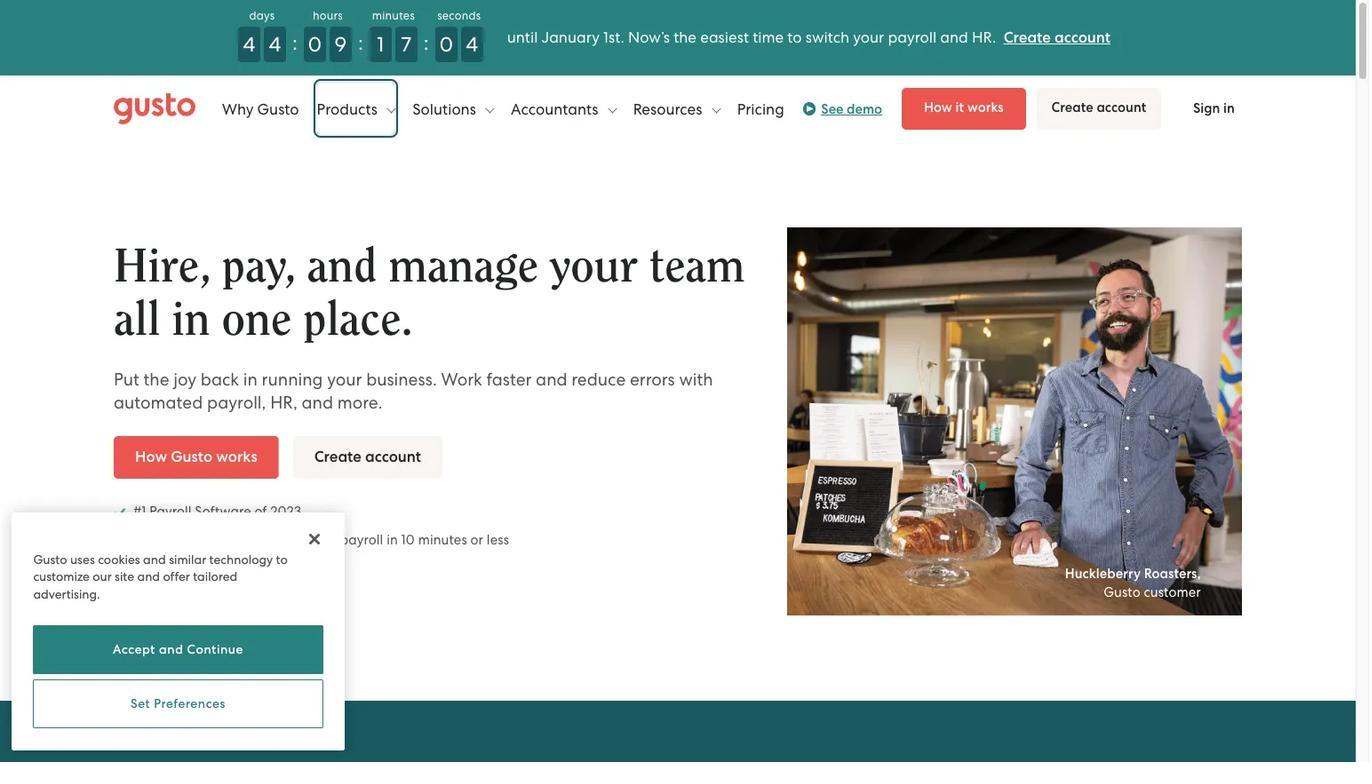 Task type: locate. For each thing, give the bounding box(es) containing it.
gusto uses cookies and similar technology to customize our site and offer tailored advertising.
[[33, 552, 288, 601]]

the
[[674, 28, 697, 46], [143, 369, 169, 390]]

works
[[967, 100, 1004, 116], [216, 448, 257, 466]]

already
[[114, 573, 168, 591]]

2 vertical spatial your
[[327, 369, 362, 390]]

to inside 'gusto uses cookies and similar technology to customize our site and offer tailored advertising.'
[[276, 552, 288, 566]]

2 : from the left
[[358, 30, 363, 55]]

in
[[1224, 100, 1235, 116], [172, 297, 210, 344], [243, 369, 258, 390], [387, 532, 398, 548]]

1 vertical spatial account
[[1097, 100, 1146, 116]]

resources
[[633, 100, 706, 118]]

to right time at the top of the page
[[788, 28, 802, 46]]

1 vertical spatial your
[[550, 243, 638, 290]]

see demo link
[[802, 98, 882, 120]]

2 0 from the left
[[439, 32, 453, 57]]

0 horizontal spatial the
[[143, 369, 169, 390]]

: for 9
[[358, 30, 363, 55]]

0 horizontal spatial create
[[314, 448, 362, 466]]

1 horizontal spatial your
[[550, 243, 638, 290]]

and left hr.
[[940, 28, 968, 46]]

0 vertical spatial account
[[1055, 28, 1111, 47]]

1 horizontal spatial create
[[1004, 28, 1051, 47]]

: left 1
[[358, 30, 363, 55]]

0 vertical spatial how
[[924, 100, 952, 116]]

1 horizontal spatial of
[[254, 504, 267, 520]]

1 vertical spatial of
[[168, 532, 180, 548]]

your
[[853, 28, 884, 46], [550, 243, 638, 290], [327, 369, 362, 390]]

7
[[401, 32, 412, 57]]

2023
[[270, 504, 301, 520]]

0 down seconds
[[439, 32, 453, 57]]

gusto right why
[[257, 100, 299, 118]]

huckleberry
[[1065, 566, 1141, 582]]

offer
[[163, 570, 190, 584]]

say
[[261, 532, 282, 548]]

1
[[377, 32, 384, 57]]

0 vertical spatial payroll
[[888, 28, 937, 46]]

0 vertical spatial works
[[967, 100, 1004, 116]]

in inside put the joy back in running your business. work faster and reduce errors with automated payroll, hr, and more.
[[243, 369, 258, 390]]

1 horizontal spatial works
[[967, 100, 1004, 116]]

already using gusto?
[[114, 573, 266, 591]]

one
[[222, 297, 292, 344]]

1 vertical spatial minutes
[[418, 532, 467, 548]]

days
[[249, 9, 275, 22]]

10
[[401, 532, 415, 548]]

using
[[172, 573, 209, 591]]

and right the hr,
[[302, 393, 333, 413]]

3 : from the left
[[424, 30, 429, 55]]

1 vertical spatial to
[[276, 552, 288, 566]]

2 vertical spatial create
[[314, 448, 362, 466]]

gusto up payroll
[[171, 448, 213, 466]]

how gusto works link
[[114, 436, 279, 479]]

minutes left or
[[418, 532, 467, 548]]

create
[[1004, 28, 1051, 47], [1052, 100, 1094, 116], [314, 448, 362, 466]]

place.
[[303, 297, 413, 344]]

tiny image
[[807, 106, 813, 112]]

: right 7
[[424, 30, 429, 55]]

why
[[222, 100, 254, 118]]

:
[[292, 30, 298, 55], [358, 30, 363, 55], [424, 30, 429, 55]]

your inside put the joy back in running your business. work faster and reduce errors with automated payroll, hr, and more.
[[327, 369, 362, 390]]

pricing link
[[737, 82, 784, 135]]

account inside hire, pay, and manage your team all in one place. main content
[[365, 448, 421, 466]]

1 vertical spatial works
[[216, 448, 257, 466]]

2 vertical spatial account
[[365, 448, 421, 466]]

4
[[243, 32, 255, 57], [269, 32, 281, 57], [466, 32, 478, 57], [184, 532, 192, 548]]

running
[[262, 369, 323, 390]]

of right "out"
[[168, 532, 180, 548]]

they
[[286, 532, 313, 548]]

0 vertical spatial the
[[674, 28, 697, 46]]

in right all
[[172, 297, 210, 344]]

gusto up customize
[[33, 552, 67, 566]]

0 horizontal spatial how
[[135, 448, 167, 466]]

0 horizontal spatial payroll
[[340, 532, 383, 548]]

payroll left hr.
[[888, 28, 937, 46]]

and right the accept on the left of page
[[159, 643, 184, 657]]

hire, pay, and manage your team all in one place. main content
[[0, 142, 1356, 762]]

0 left 9
[[308, 32, 322, 57]]

0 vertical spatial of
[[254, 504, 267, 520]]

online payroll services, hr, and benefits | gusto image
[[114, 93, 195, 125]]

how inside the how gusto works link
[[135, 448, 167, 466]]

2 horizontal spatial create
[[1052, 100, 1094, 116]]

account
[[1055, 28, 1111, 47], [1097, 100, 1146, 116], [365, 448, 421, 466]]

minutes up 1
[[372, 9, 415, 22]]

1 0 from the left
[[308, 32, 322, 57]]

customer
[[1144, 584, 1201, 600]]

0 horizontal spatial create account
[[314, 448, 421, 466]]

1 horizontal spatial 0
[[439, 32, 453, 57]]

how left it
[[924, 100, 952, 116]]

the inside 'until january 1st. now's the easiest time to switch your payroll and hr. create account'
[[674, 28, 697, 46]]

1 horizontal spatial how
[[924, 100, 952, 116]]

put the joy back in running your business. work faster and reduce errors with automated payroll, hr, and more.
[[114, 369, 713, 413]]

how down automated
[[135, 448, 167, 466]]

0 vertical spatial to
[[788, 28, 802, 46]]

1 horizontal spatial create account
[[1052, 100, 1146, 116]]

continue
[[187, 643, 243, 657]]

works down payroll,
[[216, 448, 257, 466]]

0 horizontal spatial your
[[327, 369, 362, 390]]

in right sign
[[1224, 100, 1235, 116]]

0 horizontal spatial to
[[276, 552, 288, 566]]

and
[[940, 28, 968, 46], [307, 243, 377, 290], [536, 369, 567, 390], [302, 393, 333, 413], [143, 552, 166, 566], [137, 570, 160, 584], [159, 643, 184, 657]]

set preferences button
[[33, 680, 323, 729]]

gusto
[[257, 100, 299, 118], [171, 448, 213, 466], [33, 552, 67, 566], [1104, 584, 1141, 600]]

payroll right run
[[340, 532, 383, 548]]

in up payroll,
[[243, 369, 258, 390]]

gusto inside huckleberry roasters, gusto customer
[[1104, 584, 1141, 600]]

0 horizontal spatial works
[[216, 448, 257, 466]]

cookies
[[98, 552, 140, 566]]

until january 1st. now's the easiest time to switch your payroll and hr. create account
[[507, 28, 1111, 47]]

sign
[[1193, 100, 1220, 116]]

payroll
[[888, 28, 937, 46], [340, 532, 383, 548]]

0 vertical spatial create account
[[1052, 100, 1146, 116]]

minutes
[[372, 9, 415, 22], [418, 532, 467, 548]]

0 vertical spatial minutes
[[372, 9, 415, 22]]

works inside the how gusto works link
[[216, 448, 257, 466]]

accountants
[[511, 100, 602, 118]]

in inside sign in link
[[1224, 100, 1235, 116]]

solutions button
[[412, 82, 494, 135]]

0 horizontal spatial :
[[292, 30, 298, 55]]

1 vertical spatial the
[[143, 369, 169, 390]]

2 horizontal spatial your
[[853, 28, 884, 46]]

1 horizontal spatial payroll
[[888, 28, 937, 46]]

works inside how it works link
[[967, 100, 1004, 116]]

solutions
[[412, 100, 480, 118]]

how
[[924, 100, 952, 116], [135, 448, 167, 466]]

products
[[317, 100, 381, 118]]

your inside 'until january 1st. now's the easiest time to switch your payroll and hr. create account'
[[853, 28, 884, 46]]

account inside main element
[[1097, 100, 1146, 116]]

and right faster
[[536, 369, 567, 390]]

team
[[649, 243, 745, 290]]

pricing
[[737, 100, 784, 118]]

to
[[788, 28, 802, 46], [276, 552, 288, 566]]

1 vertical spatial create account
[[314, 448, 421, 466]]

1 : from the left
[[292, 30, 298, 55]]

in inside hire, pay, and manage your team all in one place.
[[172, 297, 210, 344]]

1 horizontal spatial minutes
[[418, 532, 467, 548]]

the up automated
[[143, 369, 169, 390]]

uses
[[70, 552, 95, 566]]

: left 9
[[292, 30, 298, 55]]

0 vertical spatial your
[[853, 28, 884, 46]]

1 vertical spatial how
[[135, 448, 167, 466]]

1 horizontal spatial to
[[788, 28, 802, 46]]

1 horizontal spatial the
[[674, 28, 697, 46]]

1 vertical spatial create
[[1052, 100, 1094, 116]]

create account link
[[1004, 28, 1111, 47], [1037, 88, 1161, 130], [293, 436, 442, 479]]

how inside how it works link
[[924, 100, 952, 116]]

the right now's
[[674, 28, 697, 46]]

customize
[[33, 570, 90, 584]]

0 for 4
[[439, 32, 453, 57]]

of
[[254, 504, 267, 520], [168, 532, 180, 548]]

2 horizontal spatial :
[[424, 30, 429, 55]]

payroll
[[150, 504, 192, 520]]

more.
[[337, 393, 382, 413]]

gusto down the huckleberry
[[1104, 584, 1141, 600]]

out
[[144, 532, 165, 548]]

gusto inside main element
[[257, 100, 299, 118]]

1 horizontal spatial :
[[358, 30, 363, 55]]

to down say
[[276, 552, 288, 566]]

0 horizontal spatial 0
[[308, 32, 322, 57]]

works right it
[[967, 100, 1004, 116]]

1 vertical spatial payroll
[[340, 532, 383, 548]]

0
[[308, 32, 322, 57], [439, 32, 453, 57]]

of left 2023
[[254, 504, 267, 520]]

faster
[[486, 369, 532, 390]]

and up place.
[[307, 243, 377, 290]]



Task type: vqa. For each thing, say whether or not it's contained in the screenshot.
"reduce"
yes



Task type: describe. For each thing, give the bounding box(es) containing it.
demo
[[847, 101, 882, 117]]

sign in link
[[1172, 89, 1256, 129]]

similar
[[169, 552, 206, 566]]

1st.
[[603, 28, 624, 46]]

technology
[[209, 552, 273, 566]]

hr,
[[270, 393, 298, 413]]

hire,
[[114, 243, 210, 290]]

easiest
[[700, 28, 749, 46]]

roasters,
[[1144, 566, 1201, 582]]

our
[[93, 570, 112, 584]]

0 vertical spatial create account link
[[1004, 28, 1111, 47]]

minutes inside hire, pay, and manage your team all in one place. main content
[[418, 532, 467, 548]]

and inside button
[[159, 643, 184, 657]]

now's
[[628, 28, 670, 46]]

3
[[133, 532, 141, 548]]

your inside hire, pay, and manage your team all in one place.
[[550, 243, 638, 290]]

set preferences
[[131, 697, 226, 711]]

main element
[[114, 82, 1256, 135]]

it
[[956, 100, 964, 116]]

gusto image image
[[788, 227, 1242, 615]]

work
[[441, 369, 482, 390]]

0 horizontal spatial of
[[168, 532, 180, 548]]

seconds
[[437, 9, 481, 22]]

to inside 'until january 1st. now's the easiest time to switch your payroll and hr. create account'
[[788, 28, 802, 46]]

create inside hire, pay, and manage your team all in one place. main content
[[314, 448, 362, 466]]

0 for 9
[[308, 32, 322, 57]]

put
[[114, 369, 139, 390]]

create account inside main element
[[1052, 100, 1146, 116]]

products button
[[317, 82, 396, 135]]

back
[[201, 369, 239, 390]]

1 vertical spatial create account link
[[1037, 88, 1161, 130]]

accept and continue
[[113, 643, 243, 657]]

payroll,
[[207, 393, 266, 413]]

see demo
[[821, 101, 882, 117]]

why gusto link
[[222, 82, 299, 135]]

reduce
[[572, 369, 626, 390]]

and inside 'until january 1st. now's the easiest time to switch your payroll and hr. create account'
[[940, 28, 968, 46]]

software
[[195, 504, 251, 520]]

set
[[131, 697, 150, 711]]

until
[[507, 28, 538, 46]]

advertising.
[[33, 587, 100, 601]]

automated
[[114, 393, 203, 413]]

joy
[[173, 369, 196, 390]]

accept
[[113, 643, 155, 657]]

less
[[487, 532, 509, 548]]

gusto inside 'gusto uses cookies and similar technology to customize our site and offer tailored advertising.'
[[33, 552, 67, 566]]

business.
[[366, 369, 437, 390]]

resources button
[[633, 82, 721, 135]]

accept and continue button
[[33, 626, 323, 674]]

customers
[[195, 532, 258, 548]]

manage
[[388, 243, 538, 290]]

how it works link
[[902, 88, 1026, 130]]

how gusto works
[[135, 448, 257, 466]]

accountants button
[[511, 82, 617, 135]]

all
[[114, 297, 160, 344]]

hire, pay, and manage your team all in one place.
[[114, 243, 745, 344]]

site
[[115, 570, 134, 584]]

or
[[471, 532, 483, 548]]

9
[[335, 32, 347, 57]]

hr.
[[972, 28, 996, 46]]

see
[[821, 101, 844, 117]]

0 horizontal spatial minutes
[[372, 9, 415, 22]]

create account inside hire, pay, and manage your team all in one place. main content
[[314, 448, 421, 466]]

0 vertical spatial create
[[1004, 28, 1051, 47]]

huckleberry roasters, gusto customer
[[1065, 566, 1201, 600]]

with
[[679, 369, 713, 390]]

create inside main element
[[1052, 100, 1094, 116]]

january
[[542, 28, 600, 46]]

tailored
[[193, 570, 237, 584]]

time
[[753, 28, 784, 46]]

works for how it works
[[967, 100, 1004, 116]]

errors
[[630, 369, 675, 390]]

how for how it works
[[924, 100, 952, 116]]

and right the site
[[137, 570, 160, 584]]

#1 payroll software of 2023
[[130, 504, 301, 520]]

and down "out"
[[143, 552, 166, 566]]

: for 4
[[292, 30, 298, 55]]

switch
[[806, 28, 849, 46]]

: for 7
[[424, 30, 429, 55]]

sign in
[[1193, 100, 1235, 116]]

payroll inside 'until january 1st. now's the easiest time to switch your payroll and hr. create account'
[[888, 28, 937, 46]]

4 inside hire, pay, and manage your team all in one place. main content
[[184, 532, 192, 548]]

in left 10
[[387, 532, 398, 548]]

run
[[316, 532, 337, 548]]

2 vertical spatial create account link
[[293, 436, 442, 479]]

works for how gusto works
[[216, 448, 257, 466]]

pay,
[[222, 243, 295, 290]]

how for how gusto works
[[135, 448, 167, 466]]

the inside put the joy back in running your business. work faster and reduce errors with automated payroll, hr, and more.
[[143, 369, 169, 390]]

and inside hire, pay, and manage your team all in one place.
[[307, 243, 377, 290]]

why gusto
[[222, 100, 299, 118]]

how it works
[[924, 100, 1004, 116]]

#1
[[133, 504, 146, 520]]

hours
[[313, 9, 343, 22]]

gusto?
[[213, 573, 262, 591]]

payroll inside hire, pay, and manage your team all in one place. main content
[[340, 532, 383, 548]]



